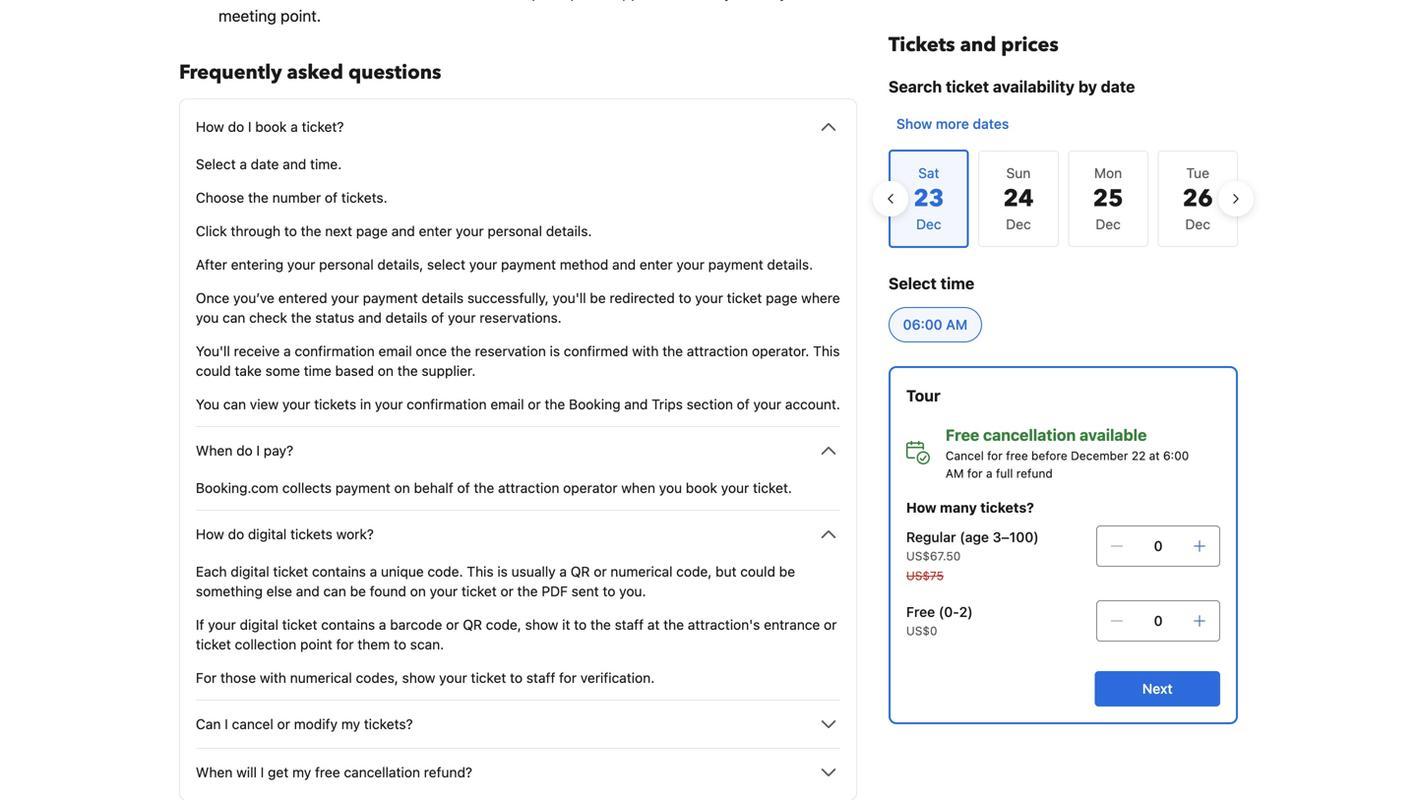 Task type: locate. For each thing, give the bounding box(es) containing it.
0 horizontal spatial numerical
[[290, 670, 352, 686]]

be right you'll at top
[[590, 290, 606, 306]]

availability
[[993, 77, 1075, 96]]

ticket inside once you've entered your payment details successfully, you'll be redirected to your ticket page where you can check the status and details of your reservations.
[[727, 290, 763, 306]]

when inside when will i get my free cancellation refund? dropdown button
[[196, 765, 233, 781]]

of
[[325, 190, 338, 206], [431, 310, 444, 326], [737, 396, 750, 413], [457, 480, 470, 496]]

2 vertical spatial do
[[228, 526, 244, 543]]

do up the select a date and time.
[[228, 119, 244, 135]]

to inside the each digital ticket contains a unique code. this is usually a qr or numerical code, but could be something else and can be found on your ticket or the pdf sent to you.
[[603, 583, 616, 600]]

digital for do
[[248, 526, 287, 543]]

0 horizontal spatial you
[[196, 310, 219, 326]]

0 horizontal spatial book
[[255, 119, 287, 135]]

confirmation down supplier.
[[407, 396, 487, 413]]

free up us$0
[[907, 604, 936, 620]]

1 horizontal spatial you
[[659, 480, 682, 496]]

1 vertical spatial am
[[946, 467, 964, 480]]

can inside once you've entered your payment details successfully, you'll be redirected to your ticket page where you can check the status and details of your reservations.
[[223, 310, 246, 326]]

a inside you'll receive a confirmation email once the reservation is confirmed with the attraction operator. this could take some time based on the supplier.
[[284, 343, 291, 359]]

how do digital tickets work?
[[196, 526, 374, 543]]

0 horizontal spatial cancellation
[[344, 765, 420, 781]]

something
[[196, 583, 263, 600]]

your
[[456, 223, 484, 239], [287, 256, 315, 273], [469, 256, 498, 273], [677, 256, 705, 273], [331, 290, 359, 306], [695, 290, 724, 306], [448, 310, 476, 326], [283, 396, 311, 413], [375, 396, 403, 413], [754, 396, 782, 413], [721, 480, 750, 496], [430, 583, 458, 600], [208, 617, 236, 633], [439, 670, 467, 686]]

2 horizontal spatial dec
[[1186, 216, 1211, 232]]

cancellation inside dropdown button
[[344, 765, 420, 781]]

1 vertical spatial do
[[236, 443, 253, 459]]

details
[[422, 290, 464, 306], [386, 310, 428, 326]]

be up entrance
[[780, 564, 796, 580]]

do
[[228, 119, 244, 135], [236, 443, 253, 459], [228, 526, 244, 543]]

select
[[196, 156, 236, 172], [889, 274, 937, 293]]

free for cancellation
[[1007, 449, 1029, 463]]

free inside dropdown button
[[315, 765, 340, 781]]

1 vertical spatial email
[[491, 396, 524, 413]]

free for will
[[315, 765, 340, 781]]

digital up collection
[[240, 617, 279, 633]]

tickets? inside dropdown button
[[364, 716, 413, 733]]

contains inside the each digital ticket contains a unique code. this is usually a qr or numerical code, but could be something else and can be found on your ticket or the pdf sent to you.
[[312, 564, 366, 580]]

2 vertical spatial on
[[410, 583, 426, 600]]

personal down next
[[319, 256, 374, 273]]

1 horizontal spatial qr
[[571, 564, 590, 580]]

code, left but at right bottom
[[677, 564, 712, 580]]

1 vertical spatial tickets?
[[364, 716, 413, 733]]

email
[[379, 343, 412, 359], [491, 396, 524, 413]]

attraction inside you'll receive a confirmation email once the reservation is confirmed with the attraction operator. this could take some time based on the supplier.
[[687, 343, 749, 359]]

2 horizontal spatial be
[[780, 564, 796, 580]]

take
[[235, 363, 262, 379]]

do inside dropdown button
[[236, 443, 253, 459]]

free up full at the bottom right of the page
[[1007, 449, 1029, 463]]

1 horizontal spatial book
[[686, 480, 718, 496]]

or down usually
[[501, 583, 514, 600]]

contains inside if your digital ticket contains a barcode or qr code, show it to the staff at the attraction's entrance or ticket collection point for them to scan.
[[321, 617, 375, 633]]

2 vertical spatial how
[[196, 526, 224, 543]]

dec inside mon 25 dec
[[1096, 216, 1121, 232]]

show left it
[[525, 617, 559, 633]]

when will i get my free cancellation refund?
[[196, 765, 473, 781]]

0 horizontal spatial could
[[196, 363, 231, 379]]

1 0 from the top
[[1154, 538, 1163, 554]]

qr
[[571, 564, 590, 580], [463, 617, 482, 633]]

at right 22
[[1150, 449, 1161, 463]]

2 vertical spatial can
[[324, 583, 346, 600]]

0 vertical spatial staff
[[615, 617, 644, 633]]

on left behalf
[[394, 480, 410, 496]]

1 vertical spatial cancellation
[[344, 765, 420, 781]]

free inside the free cancellation available cancel for free before december 22 at 6:00 am for a full refund
[[1007, 449, 1029, 463]]

code, inside the each digital ticket contains a unique code. this is usually a qr or numerical code, but could be something else and can be found on your ticket or the pdf sent to you.
[[677, 564, 712, 580]]

when for when do i pay?
[[196, 443, 233, 459]]

1 horizontal spatial email
[[491, 396, 524, 413]]

tickets? up 3–100)
[[981, 500, 1035, 516]]

2 0 from the top
[[1154, 613, 1163, 629]]

how up each
[[196, 526, 224, 543]]

or
[[528, 396, 541, 413], [594, 564, 607, 580], [501, 583, 514, 600], [446, 617, 459, 633], [824, 617, 837, 633], [277, 716, 290, 733]]

select up choose
[[196, 156, 236, 172]]

at inside the free cancellation available cancel for free before december 22 at 6:00 am for a full refund
[[1150, 449, 1161, 463]]

page right next
[[356, 223, 388, 239]]

details down select on the top left of the page
[[422, 290, 464, 306]]

1 vertical spatial free
[[315, 765, 340, 781]]

0 vertical spatial select
[[196, 156, 236, 172]]

ticket.
[[753, 480, 792, 496]]

1 horizontal spatial code,
[[677, 564, 712, 580]]

i inside when do i pay? dropdown button
[[256, 443, 260, 459]]

before
[[1032, 449, 1068, 463]]

0 horizontal spatial tickets?
[[364, 716, 413, 733]]

work?
[[336, 526, 374, 543]]

your inside the each digital ticket contains a unique code. this is usually a qr or numerical code, but could be something else and can be found on your ticket or the pdf sent to you.
[[430, 583, 458, 600]]

and inside the each digital ticket contains a unique code. this is usually a qr or numerical code, but could be something else and can be found on your ticket or the pdf sent to you.
[[296, 583, 320, 600]]

available
[[1080, 426, 1147, 445]]

i inside 'how do i book a ticket?' dropdown button
[[248, 119, 252, 135]]

and
[[961, 32, 997, 59], [283, 156, 307, 172], [392, 223, 415, 239], [613, 256, 636, 273], [358, 310, 382, 326], [625, 396, 648, 413], [296, 583, 320, 600]]

0 horizontal spatial my
[[292, 765, 311, 781]]

1 vertical spatial with
[[260, 670, 286, 686]]

is inside you'll receive a confirmation email once the reservation is confirmed with the attraction operator. this could take some time based on the supplier.
[[550, 343, 560, 359]]

code, down the each digital ticket contains a unique code. this is usually a qr or numerical code, but could be something else and can be found on your ticket or the pdf sent to you.
[[486, 617, 522, 633]]

the down the entered
[[291, 310, 312, 326]]

dec down 25
[[1096, 216, 1121, 232]]

free inside free (0-2) us$0
[[907, 604, 936, 620]]

how up the regular
[[907, 500, 937, 516]]

0 vertical spatial could
[[196, 363, 231, 379]]

you can view your tickets in your confirmation email or the booking and trips section of your account.
[[196, 396, 841, 413]]

1 horizontal spatial free
[[1007, 449, 1029, 463]]

could right but at right bottom
[[741, 564, 776, 580]]

1 vertical spatial could
[[741, 564, 776, 580]]

1 horizontal spatial cancellation
[[984, 426, 1076, 445]]

0 horizontal spatial date
[[251, 156, 279, 172]]

3 dec from the left
[[1186, 216, 1211, 232]]

behalf
[[414, 480, 454, 496]]

0 horizontal spatial email
[[379, 343, 412, 359]]

tickets
[[314, 396, 357, 413], [291, 526, 333, 543]]

tickets inside how do digital tickets work? dropdown button
[[291, 526, 333, 543]]

book right the when
[[686, 480, 718, 496]]

dec inside tue 26 dec
[[1186, 216, 1211, 232]]

qr inside if your digital ticket contains a barcode or qr code, show it to the staff at the attraction's entrance or ticket collection point for them to scan.
[[463, 617, 482, 633]]

us$75
[[907, 569, 944, 583]]

show more dates button
[[889, 106, 1017, 142]]

1 vertical spatial page
[[766, 290, 798, 306]]

tickets?
[[981, 500, 1035, 516], [364, 716, 413, 733]]

staff inside if your digital ticket contains a barcode or qr code, show it to the staff at the attraction's entrance or ticket collection point for them to scan.
[[615, 617, 644, 633]]

1 horizontal spatial staff
[[615, 617, 644, 633]]

mon 25 dec
[[1094, 165, 1124, 232]]

to
[[284, 223, 297, 239], [679, 290, 692, 306], [603, 583, 616, 600], [574, 617, 587, 633], [394, 637, 407, 653], [510, 670, 523, 686]]

1 vertical spatial time
[[304, 363, 332, 379]]

details. up method
[[546, 223, 592, 239]]

each digital ticket contains a unique code. this is usually a qr or numerical code, but could be something else and can be found on your ticket or the pdf sent to you.
[[196, 564, 796, 600]]

the up through
[[248, 190, 269, 206]]

you inside once you've entered your payment details successfully, you'll be redirected to your ticket page where you can check the status and details of your reservations.
[[196, 310, 219, 326]]

choose
[[196, 190, 244, 206]]

0 vertical spatial be
[[590, 290, 606, 306]]

1 horizontal spatial page
[[766, 290, 798, 306]]

1 horizontal spatial free
[[946, 426, 980, 445]]

attraction up section
[[687, 343, 749, 359]]

26
[[1183, 183, 1214, 215]]

1 vertical spatial code,
[[486, 617, 522, 633]]

is left confirmed
[[550, 343, 560, 359]]

time right some
[[304, 363, 332, 379]]

1 vertical spatial be
[[780, 564, 796, 580]]

or right entrance
[[824, 617, 837, 633]]

email left once
[[379, 343, 412, 359]]

you've
[[233, 290, 275, 306]]

be inside once you've entered your payment details successfully, you'll be redirected to your ticket page where you can check the status and details of your reservations.
[[590, 290, 606, 306]]

when will i get my free cancellation refund? button
[[196, 761, 841, 785]]

if your digital ticket contains a barcode or qr code, show it to the staff at the attraction's entrance or ticket collection point for them to scan.
[[196, 617, 837, 653]]

date inside the how do i book a ticket? element
[[251, 156, 279, 172]]

1 horizontal spatial numerical
[[611, 564, 673, 580]]

1 horizontal spatial be
[[590, 290, 606, 306]]

select time
[[889, 274, 975, 293]]

1 horizontal spatial attraction
[[687, 343, 749, 359]]

0 horizontal spatial details.
[[546, 223, 592, 239]]

1 horizontal spatial enter
[[640, 256, 673, 273]]

qr up sent
[[571, 564, 590, 580]]

asked
[[287, 59, 344, 86]]

0 vertical spatial when
[[196, 443, 233, 459]]

to left the you.
[[603, 583, 616, 600]]

0 vertical spatial contains
[[312, 564, 366, 580]]

email down you'll receive a confirmation email once the reservation is confirmed with the attraction operator. this could take some time based on the supplier.
[[491, 396, 524, 413]]

for inside if your digital ticket contains a barcode or qr code, show it to the staff at the attraction's entrance or ticket collection point for them to scan.
[[336, 637, 354, 653]]

0 horizontal spatial be
[[350, 583, 366, 600]]

0 horizontal spatial this
[[467, 564, 494, 580]]

and up redirected
[[613, 256, 636, 273]]

date right by
[[1101, 77, 1136, 96]]

select inside the how do i book a ticket? element
[[196, 156, 236, 172]]

could inside the each digital ticket contains a unique code. this is usually a qr or numerical code, but could be something else and can be found on your ticket or the pdf sent to you.
[[741, 564, 776, 580]]

at
[[1150, 449, 1161, 463], [648, 617, 660, 633]]

you right the when
[[659, 480, 682, 496]]

on inside the each digital ticket contains a unique code. this is usually a qr or numerical code, but could be something else and can be found on your ticket or the pdf sent to you.
[[410, 583, 426, 600]]

0 vertical spatial free
[[1007, 449, 1029, 463]]

2 when from the top
[[196, 765, 233, 781]]

0 vertical spatial on
[[378, 363, 394, 379]]

0 vertical spatial am
[[947, 317, 968, 333]]

1 vertical spatial digital
[[231, 564, 269, 580]]

can down you've
[[223, 310, 246, 326]]

payment
[[501, 256, 556, 273], [709, 256, 764, 273], [363, 290, 418, 306], [336, 480, 391, 496]]

date down how do i book a ticket?
[[251, 156, 279, 172]]

found
[[370, 583, 407, 600]]

tickets? down codes, on the bottom left of page
[[364, 716, 413, 733]]

you
[[196, 310, 219, 326], [659, 480, 682, 496]]

those
[[221, 670, 256, 686]]

i right will
[[261, 765, 264, 781]]

cancellation
[[984, 426, 1076, 445], [344, 765, 420, 781]]

tickets left in
[[314, 396, 357, 413]]

method
[[560, 256, 609, 273]]

0 vertical spatial at
[[1150, 449, 1161, 463]]

0 vertical spatial this
[[813, 343, 840, 359]]

i up the select a date and time.
[[248, 119, 252, 135]]

with right confirmed
[[632, 343, 659, 359]]

payment up "operator."
[[709, 256, 764, 273]]

am inside the free cancellation available cancel for free before december 22 at 6:00 am for a full refund
[[946, 467, 964, 480]]

free inside the free cancellation available cancel for free before december 22 at 6:00 am for a full refund
[[946, 426, 980, 445]]

my
[[341, 716, 360, 733], [292, 765, 311, 781]]

1 horizontal spatial with
[[632, 343, 659, 359]]

get
[[268, 765, 289, 781]]

0 vertical spatial is
[[550, 343, 560, 359]]

1 vertical spatial select
[[889, 274, 937, 293]]

digital inside dropdown button
[[248, 526, 287, 543]]

1 horizontal spatial time
[[941, 274, 975, 293]]

for up full at the bottom right of the page
[[988, 449, 1003, 463]]

your inside if your digital ticket contains a barcode or qr code, show it to the staff at the attraction's entrance or ticket collection point for them to scan.
[[208, 617, 236, 633]]

select
[[427, 256, 466, 273]]

dec inside sun 24 dec
[[1006, 216, 1032, 232]]

am down "cancel"
[[946, 467, 964, 480]]

3–100)
[[993, 529, 1039, 545]]

after
[[196, 256, 227, 273]]

pdf
[[542, 583, 568, 600]]

2 dec from the left
[[1096, 216, 1121, 232]]

this
[[813, 343, 840, 359], [467, 564, 494, 580]]

ticket down code.
[[462, 583, 497, 600]]

page inside once you've entered your payment details successfully, you'll be redirected to your ticket page where you can check the status and details of your reservations.
[[766, 290, 798, 306]]

cancellation left refund?
[[344, 765, 420, 781]]

region containing 24
[[873, 142, 1254, 256]]

0 horizontal spatial enter
[[419, 223, 452, 239]]

0 horizontal spatial qr
[[463, 617, 482, 633]]

of up once
[[431, 310, 444, 326]]

on down unique
[[410, 583, 426, 600]]

tickets left work?
[[291, 526, 333, 543]]

i right the can
[[225, 716, 228, 733]]

for those with numerical codes, show your ticket to staff for verification.
[[196, 670, 655, 686]]

dec
[[1006, 216, 1032, 232], [1096, 216, 1121, 232], [1186, 216, 1211, 232]]

to right redirected
[[679, 290, 692, 306]]

by
[[1079, 77, 1098, 96]]

payment down details,
[[363, 290, 418, 306]]

numerical up the you.
[[611, 564, 673, 580]]

i inside when will i get my free cancellation refund? dropdown button
[[261, 765, 264, 781]]

be left found
[[350, 583, 366, 600]]

i left pay?
[[256, 443, 260, 459]]

scan.
[[410, 637, 444, 653]]

check
[[249, 310, 287, 326]]

the inside the each digital ticket contains a unique code. this is usually a qr or numerical code, but could be something else and can be found on your ticket or the pdf sent to you.
[[518, 583, 538, 600]]

at up verification.
[[648, 617, 660, 633]]

dec down 26
[[1186, 216, 1211, 232]]

0 horizontal spatial show
[[402, 670, 436, 686]]

do down booking.com
[[228, 526, 244, 543]]

confirmation up based
[[295, 343, 375, 359]]

is for reservation
[[550, 343, 560, 359]]

1 vertical spatial 0
[[1154, 613, 1163, 629]]

of right behalf
[[457, 480, 470, 496]]

show down scan.
[[402, 670, 436, 686]]

trips
[[652, 396, 683, 413]]

how down frequently
[[196, 119, 224, 135]]

1 horizontal spatial confirmation
[[407, 396, 487, 413]]

0 vertical spatial 0
[[1154, 538, 1163, 554]]

when
[[622, 480, 656, 496]]

0 vertical spatial my
[[341, 716, 360, 733]]

with inside you'll receive a confirmation email once the reservation is confirmed with the attraction operator. this could take some time based on the supplier.
[[632, 343, 659, 359]]

enter up redirected
[[640, 256, 673, 273]]

0 vertical spatial date
[[1101, 77, 1136, 96]]

i for book
[[248, 119, 252, 135]]

a up some
[[284, 343, 291, 359]]

account.
[[786, 396, 841, 413]]

i inside 'can i cancel or modify my tickets?' dropdown button
[[225, 716, 228, 733]]

page left where
[[766, 290, 798, 306]]

can
[[223, 310, 246, 326], [223, 396, 246, 413], [324, 583, 346, 600]]

the inside once you've entered your payment details successfully, you'll be redirected to your ticket page where you can check the status and details of your reservations.
[[291, 310, 312, 326]]

how for how many tickets?
[[907, 500, 937, 516]]

how for how do i book a ticket?
[[196, 119, 224, 135]]

select up '06:00'
[[889, 274, 937, 293]]

1 horizontal spatial select
[[889, 274, 937, 293]]

attraction down when do i pay? dropdown button
[[498, 480, 560, 496]]

1 vertical spatial you
[[659, 480, 682, 496]]

this right code.
[[467, 564, 494, 580]]

operator
[[563, 480, 618, 496]]

can i cancel or modify my tickets?
[[196, 716, 413, 733]]

when inside when do i pay? dropdown button
[[196, 443, 233, 459]]

entered
[[278, 290, 327, 306]]

digital inside if your digital ticket contains a barcode or qr code, show it to the staff at the attraction's entrance or ticket collection point for them to scan.
[[240, 617, 279, 633]]

personal up after entering your personal details, select your payment method and enter your payment details. in the top of the page
[[488, 223, 543, 239]]

i for get
[[261, 765, 264, 781]]

digital down booking.com
[[248, 526, 287, 543]]

0 vertical spatial enter
[[419, 223, 452, 239]]

is
[[550, 343, 560, 359], [498, 564, 508, 580]]

personal
[[488, 223, 543, 239], [319, 256, 374, 273]]

time
[[941, 274, 975, 293], [304, 363, 332, 379]]

1 vertical spatial when
[[196, 765, 233, 781]]

1 vertical spatial enter
[[640, 256, 673, 273]]

payment inside once you've entered your payment details successfully, you'll be redirected to your ticket page where you can check the status and details of your reservations.
[[363, 290, 418, 306]]

region
[[873, 142, 1254, 256]]

0 horizontal spatial confirmation
[[295, 343, 375, 359]]

status
[[315, 310, 355, 326]]

1 horizontal spatial date
[[1101, 77, 1136, 96]]

0 horizontal spatial attraction
[[498, 480, 560, 496]]

a left full at the bottom right of the page
[[987, 467, 993, 480]]

1 dec from the left
[[1006, 216, 1032, 232]]

0 vertical spatial how
[[196, 119, 224, 135]]

0 vertical spatial qr
[[571, 564, 590, 580]]

details up once
[[386, 310, 428, 326]]

entering
[[231, 256, 284, 273]]

1 when from the top
[[196, 443, 233, 459]]

0 horizontal spatial page
[[356, 223, 388, 239]]

next
[[325, 223, 353, 239]]

staff down the you.
[[615, 617, 644, 633]]

frequently asked questions
[[179, 59, 442, 86]]

0 vertical spatial cancellation
[[984, 426, 1076, 445]]

1 horizontal spatial show
[[525, 617, 559, 633]]

with
[[632, 343, 659, 359], [260, 670, 286, 686]]

0 for free (0-2)
[[1154, 613, 1163, 629]]

for right point
[[336, 637, 354, 653]]

is inside the each digital ticket contains a unique code. this is usually a qr or numerical code, but could be something else and can be found on your ticket or the pdf sent to you.
[[498, 564, 508, 580]]

how many tickets?
[[907, 500, 1035, 516]]

ticket up show more dates
[[946, 77, 990, 96]]

ticket up else
[[273, 564, 308, 580]]

free up "cancel"
[[946, 426, 980, 445]]

0 vertical spatial email
[[379, 343, 412, 359]]

0 vertical spatial can
[[223, 310, 246, 326]]

1 vertical spatial date
[[251, 156, 279, 172]]

of inside once you've entered your payment details successfully, you'll be redirected to your ticket page where you can check the status and details of your reservations.
[[431, 310, 444, 326]]

0 vertical spatial free
[[946, 426, 980, 445]]

a up them
[[379, 617, 386, 633]]

cancel
[[946, 449, 984, 463]]

1 horizontal spatial my
[[341, 716, 360, 733]]

0 horizontal spatial personal
[[319, 256, 374, 273]]

attraction
[[687, 343, 749, 359], [498, 480, 560, 496]]

us$0
[[907, 624, 938, 638]]

0 vertical spatial tickets?
[[981, 500, 1035, 516]]

1 vertical spatial this
[[467, 564, 494, 580]]

1 horizontal spatial at
[[1150, 449, 1161, 463]]

this inside the each digital ticket contains a unique code. this is usually a qr or numerical code, but could be something else and can be found on your ticket or the pdf sent to you.
[[467, 564, 494, 580]]

do for book
[[228, 119, 244, 135]]

0
[[1154, 538, 1163, 554], [1154, 613, 1163, 629]]

or down you'll receive a confirmation email once the reservation is confirmed with the attraction operator. this could take some time based on the supplier.
[[528, 396, 541, 413]]

and inside once you've entered your payment details successfully, you'll be redirected to your ticket page where you can check the status and details of your reservations.
[[358, 310, 382, 326]]

is left usually
[[498, 564, 508, 580]]

a up found
[[370, 564, 377, 580]]

0 horizontal spatial time
[[304, 363, 332, 379]]

2 vertical spatial digital
[[240, 617, 279, 633]]

booking
[[569, 396, 621, 413]]

1 vertical spatial confirmation
[[407, 396, 487, 413]]

0 horizontal spatial at
[[648, 617, 660, 633]]



Task type: describe. For each thing, give the bounding box(es) containing it.
and left prices
[[961, 32, 997, 59]]

for left verification.
[[559, 670, 577, 686]]

it
[[562, 617, 571, 633]]

based
[[335, 363, 374, 379]]

click through to the next page and enter your personal details.
[[196, 223, 592, 239]]

full
[[996, 467, 1014, 480]]

operator.
[[752, 343, 810, 359]]

the right it
[[591, 617, 611, 633]]

can i cancel or modify my tickets? button
[[196, 713, 841, 736]]

search ticket availability by date
[[889, 77, 1136, 96]]

0 vertical spatial page
[[356, 223, 388, 239]]

ticket down if
[[196, 637, 231, 653]]

ticket up point
[[282, 617, 318, 633]]

the left booking
[[545, 396, 565, 413]]

of left tickets.
[[325, 190, 338, 206]]

to inside once you've entered your payment details successfully, you'll be redirected to your ticket page where you can check the status and details of your reservations.
[[679, 290, 692, 306]]

with inside how do digital tickets work? element
[[260, 670, 286, 686]]

attraction's
[[688, 617, 761, 633]]

0 for regular (age 3–100)
[[1154, 538, 1163, 554]]

is for this
[[498, 564, 508, 580]]

or up sent
[[594, 564, 607, 580]]

code, inside if your digital ticket contains a barcode or qr code, show it to the staff at the attraction's entrance or ticket collection point for them to scan.
[[486, 617, 522, 633]]

how do i book a ticket? element
[[196, 139, 841, 415]]

this inside you'll receive a confirmation email once the reservation is confirmed with the attraction operator. this could take some time based on the supplier.
[[813, 343, 840, 359]]

could inside you'll receive a confirmation email once the reservation is confirmed with the attraction operator. this could take some time based on the supplier.
[[196, 363, 231, 379]]

sun
[[1007, 165, 1031, 181]]

choose the number of tickets.
[[196, 190, 388, 206]]

some
[[266, 363, 300, 379]]

show
[[897, 116, 933, 132]]

payment up 'successfully,'
[[501, 256, 556, 273]]

email inside you'll receive a confirmation email once the reservation is confirmed with the attraction operator. this could take some time based on the supplier.
[[379, 343, 412, 359]]

dec for 25
[[1096, 216, 1121, 232]]

you'll receive a confirmation email once the reservation is confirmed with the attraction operator. this could take some time based on the supplier.
[[196, 343, 840, 379]]

how do digital tickets work? element
[[196, 546, 841, 688]]

6:00
[[1164, 449, 1190, 463]]

once
[[416, 343, 447, 359]]

on inside you'll receive a confirmation email once the reservation is confirmed with the attraction operator. this could take some time based on the supplier.
[[378, 363, 394, 379]]

prices
[[1002, 32, 1059, 59]]

usually
[[512, 564, 556, 580]]

how do digital tickets work? button
[[196, 523, 841, 546]]

you
[[196, 396, 220, 413]]

confirmation inside you'll receive a confirmation email once the reservation is confirmed with the attraction operator. this could take some time based on the supplier.
[[295, 343, 375, 359]]

tickets and prices
[[889, 32, 1059, 59]]

dec for 24
[[1006, 216, 1032, 232]]

to right it
[[574, 617, 587, 633]]

or right barcode
[[446, 617, 459, 633]]

barcode
[[390, 617, 443, 633]]

to down if your digital ticket contains a barcode or qr code, show it to the staff at the attraction's entrance or ticket collection point for them to scan.
[[510, 670, 523, 686]]

reservations.
[[480, 310, 562, 326]]

numerical inside the each digital ticket contains a unique code. this is usually a qr or numerical code, but could be something else and can be found on your ticket or the pdf sent to you.
[[611, 564, 673, 580]]

select a date and time.
[[196, 156, 342, 172]]

22
[[1132, 449, 1146, 463]]

free for free (0-2)
[[907, 604, 936, 620]]

supplier.
[[422, 363, 476, 379]]

ticket down if your digital ticket contains a barcode or qr code, show it to the staff at the attraction's entrance or ticket collection point for them to scan.
[[471, 670, 506, 686]]

the left next
[[301, 223, 321, 239]]

each
[[196, 564, 227, 580]]

the left attraction's
[[664, 617, 684, 633]]

the up supplier.
[[451, 343, 471, 359]]

select for select time
[[889, 274, 937, 293]]

a up choose
[[240, 156, 247, 172]]

redirected
[[610, 290, 675, 306]]

december
[[1071, 449, 1129, 463]]

cancel
[[232, 716, 274, 733]]

or inside the how do i book a ticket? element
[[528, 396, 541, 413]]

show inside if your digital ticket contains a barcode or qr code, show it to the staff at the attraction's entrance or ticket collection point for them to scan.
[[525, 617, 559, 633]]

a inside the free cancellation available cancel for free before december 22 at 6:00 am for a full refund
[[987, 467, 993, 480]]

0 vertical spatial personal
[[488, 223, 543, 239]]

do for pay?
[[236, 443, 253, 459]]

cancellation inside the free cancellation available cancel for free before december 22 at 6:00 am for a full refund
[[984, 426, 1076, 445]]

tour
[[907, 386, 941, 405]]

and left trips
[[625, 396, 648, 413]]

free (0-2) us$0
[[907, 604, 973, 638]]

can
[[196, 716, 221, 733]]

0 vertical spatial details
[[422, 290, 464, 306]]

questions
[[348, 59, 442, 86]]

1 vertical spatial can
[[223, 396, 246, 413]]

can inside the each digital ticket contains a unique code. this is usually a qr or numerical code, but could be something else and can be found on your ticket or the pdf sent to you.
[[324, 583, 346, 600]]

and up details,
[[392, 223, 415, 239]]

next
[[1143, 681, 1173, 697]]

1 vertical spatial show
[[402, 670, 436, 686]]

entrance
[[764, 617, 821, 633]]

tue
[[1187, 165, 1210, 181]]

to down choose the number of tickets.
[[284, 223, 297, 239]]

regular (age 3–100) us$67.50
[[907, 529, 1039, 563]]

refund?
[[424, 765, 473, 781]]

show more dates
[[897, 116, 1010, 132]]

booking.com collects payment on behalf of the attraction operator when you book your ticket.
[[196, 480, 792, 496]]

point
[[300, 637, 333, 653]]

1 vertical spatial details.
[[768, 256, 813, 273]]

refund
[[1017, 467, 1053, 480]]

06:00
[[904, 317, 943, 333]]

pay?
[[264, 443, 293, 459]]

i for pay?
[[256, 443, 260, 459]]

regular
[[907, 529, 957, 545]]

or inside dropdown button
[[277, 716, 290, 733]]

2 vertical spatial be
[[350, 583, 366, 600]]

how do i book a ticket? button
[[196, 115, 841, 139]]

a up pdf at the left of the page
[[560, 564, 567, 580]]

and left the time.
[[283, 156, 307, 172]]

to down barcode
[[394, 637, 407, 653]]

click
[[196, 223, 227, 239]]

tue 26 dec
[[1183, 165, 1214, 232]]

1 vertical spatial on
[[394, 480, 410, 496]]

0 horizontal spatial staff
[[527, 670, 556, 686]]

1 vertical spatial numerical
[[290, 670, 352, 686]]

for
[[196, 670, 217, 686]]

booking.com
[[196, 480, 279, 496]]

select for select a date and time.
[[196, 156, 236, 172]]

next button
[[1095, 672, 1221, 707]]

1 vertical spatial details
[[386, 310, 428, 326]]

a inside 'how do i book a ticket?' dropdown button
[[291, 119, 298, 135]]

1 vertical spatial personal
[[319, 256, 374, 273]]

at inside if your digital ticket contains a barcode or qr code, show it to the staff at the attraction's entrance or ticket collection point for them to scan.
[[648, 617, 660, 633]]

number
[[272, 190, 321, 206]]

mon
[[1095, 165, 1123, 181]]

reservation
[[475, 343, 546, 359]]

digital for your
[[240, 617, 279, 633]]

modify
[[294, 716, 338, 733]]

2)
[[960, 604, 973, 620]]

tickets.
[[341, 190, 388, 206]]

24
[[1004, 183, 1034, 215]]

when do i pay?
[[196, 443, 293, 459]]

tickets inside the how do i book a ticket? element
[[314, 396, 357, 413]]

confirmed
[[564, 343, 629, 359]]

ticket?
[[302, 119, 344, 135]]

payment up work?
[[336, 480, 391, 496]]

do for tickets
[[228, 526, 244, 543]]

but
[[716, 564, 737, 580]]

0 vertical spatial time
[[941, 274, 975, 293]]

code.
[[428, 564, 463, 580]]

the down once
[[398, 363, 418, 379]]

many
[[940, 500, 978, 516]]

when for when will i get my free cancellation refund?
[[196, 765, 233, 781]]

06:00 am
[[904, 317, 968, 333]]

collects
[[282, 480, 332, 496]]

qr inside the each digital ticket contains a unique code. this is usually a qr or numerical code, but could be something else and can be found on your ticket or the pdf sent to you.
[[571, 564, 590, 580]]

verification.
[[581, 670, 655, 686]]

codes,
[[356, 670, 399, 686]]

book inside dropdown button
[[255, 119, 287, 135]]

how for how do digital tickets work?
[[196, 526, 224, 543]]

dec for 26
[[1186, 216, 1211, 232]]

the right behalf
[[474, 480, 495, 496]]

the up trips
[[663, 343, 683, 359]]

them
[[358, 637, 390, 653]]

dates
[[973, 116, 1010, 132]]

you.
[[620, 583, 646, 600]]

free for free cancellation available
[[946, 426, 980, 445]]

in
[[360, 396, 371, 413]]

digital inside the each digital ticket contains a unique code. this is usually a qr or numerical code, but could be something else and can be found on your ticket or the pdf sent to you.
[[231, 564, 269, 580]]

will
[[236, 765, 257, 781]]

tickets
[[889, 32, 956, 59]]

else
[[267, 583, 292, 600]]

free cancellation available cancel for free before december 22 at 6:00 am for a full refund
[[946, 426, 1190, 480]]

sent
[[572, 583, 599, 600]]

once you've entered your payment details successfully, you'll be redirected to your ticket page where you can check the status and details of your reservations.
[[196, 290, 841, 326]]

more
[[936, 116, 970, 132]]

time.
[[310, 156, 342, 172]]

of right section
[[737, 396, 750, 413]]

1 vertical spatial my
[[292, 765, 311, 781]]

for down "cancel"
[[968, 467, 983, 480]]

25
[[1094, 183, 1124, 215]]

a inside if your digital ticket contains a barcode or qr code, show it to the staff at the attraction's entrance or ticket collection point for them to scan.
[[379, 617, 386, 633]]

time inside you'll receive a confirmation email once the reservation is confirmed with the attraction operator. this could take some time based on the supplier.
[[304, 363, 332, 379]]



Task type: vqa. For each thing, say whether or not it's contained in the screenshot.
cancellation to the bottom
yes



